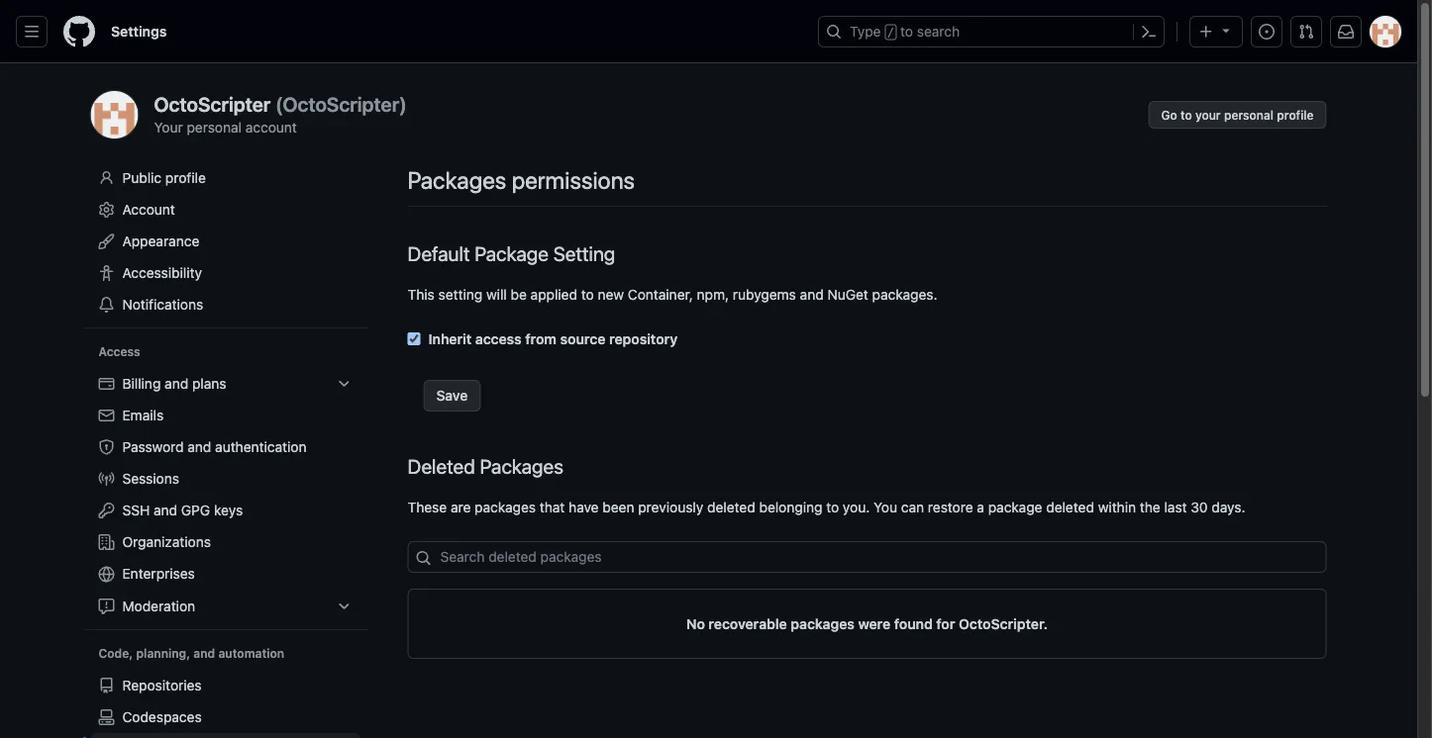 Task type: describe. For each thing, give the bounding box(es) containing it.
this setting will be applied to new container, npm, rubygems and nuget packages.
[[408, 286, 938, 303]]

inherit
[[428, 331, 472, 347]]

settings link
[[103, 16, 175, 48]]

planning,
[[136, 647, 190, 661]]

octoscripter (octoscripter) your personal account
[[154, 93, 407, 135]]

notifications link
[[91, 289, 360, 321]]

1 horizontal spatial profile
[[1277, 108, 1314, 122]]

your
[[154, 119, 183, 135]]

shield lock image
[[99, 440, 114, 456]]

globe image
[[99, 567, 114, 583]]

sessions
[[122, 471, 179, 487]]

type / to search
[[850, 23, 960, 40]]

packages permissions
[[408, 166, 635, 194]]

octoscripter
[[154, 93, 271, 116]]

and for authentication
[[188, 439, 211, 456]]

personal for to
[[1224, 108, 1274, 122]]

automation
[[218, 647, 284, 661]]

30
[[1191, 499, 1208, 516]]

notifications image
[[1338, 24, 1354, 40]]

deleted packages
[[408, 455, 564, 478]]

account
[[122, 202, 175, 218]]

this
[[408, 286, 435, 303]]

repositories link
[[91, 671, 360, 702]]

0 vertical spatial packages
[[408, 166, 506, 194]]

password and authentication link
[[91, 432, 360, 464]]

key image
[[99, 503, 114, 519]]

authentication
[[215, 439, 307, 456]]

within
[[1098, 499, 1136, 516]]

Search deleted packages text field
[[408, 542, 1327, 574]]

bell image
[[99, 297, 114, 313]]

plans
[[192, 376, 226, 392]]

command palette image
[[1141, 24, 1157, 40]]

moderation
[[122, 599, 195, 615]]

repo image
[[99, 679, 114, 694]]

packages for are
[[475, 499, 536, 516]]

to left the new
[[581, 286, 594, 303]]

search
[[917, 23, 960, 40]]

public profile
[[122, 170, 206, 186]]

settings
[[111, 23, 167, 40]]

new
[[598, 286, 624, 303]]

paintbrush image
[[99, 234, 114, 250]]

and for plans
[[165, 376, 188, 392]]

applied
[[531, 286, 578, 303]]

save
[[436, 388, 468, 404]]

be
[[511, 286, 527, 303]]

and left nuget
[[800, 286, 824, 303]]

emails
[[122, 408, 164, 424]]

(octoscripter)
[[275, 93, 407, 116]]

package
[[988, 499, 1043, 516]]

packages for recoverable
[[791, 616, 855, 633]]

setting
[[438, 286, 483, 303]]

restore
[[928, 499, 973, 516]]

recoverable
[[709, 616, 787, 633]]

triangle down image
[[1218, 22, 1234, 38]]

mail image
[[99, 408, 114, 424]]

/
[[887, 26, 894, 40]]

previously
[[638, 499, 704, 516]]

npm,
[[697, 286, 729, 303]]

access
[[475, 331, 522, 347]]

accessibility link
[[91, 258, 360, 289]]

keys
[[214, 503, 243, 519]]

deleted
[[408, 455, 475, 478]]

you
[[874, 499, 898, 516]]

enterprises link
[[91, 559, 360, 591]]

source
[[560, 331, 606, 347]]

found
[[894, 616, 933, 633]]

ssh
[[122, 503, 150, 519]]

public profile link
[[91, 162, 360, 194]]

2 deleted from the left
[[1046, 499, 1095, 516]]

homepage image
[[63, 16, 95, 48]]

person image
[[99, 170, 114, 186]]

no
[[686, 616, 705, 633]]

1 vertical spatial packages
[[480, 455, 564, 478]]

ssh and gpg keys
[[122, 503, 243, 519]]

package
[[475, 242, 549, 265]]

enterprises
[[122, 566, 195, 582]]



Task type: locate. For each thing, give the bounding box(es) containing it.
1 vertical spatial packages
[[791, 616, 855, 633]]

ssh and gpg keys link
[[91, 495, 360, 527]]

are
[[451, 499, 471, 516]]

public
[[122, 170, 162, 186]]

nuget
[[828, 286, 869, 303]]

access
[[99, 345, 140, 359]]

1 horizontal spatial packages
[[791, 616, 855, 633]]

gpg
[[181, 503, 210, 519]]

and right ssh
[[154, 503, 177, 519]]

notifications
[[122, 297, 203, 313]]

and down emails link
[[188, 439, 211, 456]]

permissions
[[512, 166, 635, 194]]

profile down the 'git pull request' image
[[1277, 108, 1314, 122]]

save button
[[423, 380, 481, 412]]

packages up default
[[408, 166, 506, 194]]

broadcast image
[[99, 472, 114, 487]]

to right /
[[901, 23, 913, 40]]

type
[[850, 23, 881, 40]]

gear image
[[99, 202, 114, 218]]

0 vertical spatial packages
[[475, 499, 536, 516]]

personal
[[1224, 108, 1274, 122], [187, 119, 242, 135]]

profile
[[1277, 108, 1314, 122], [165, 170, 206, 186]]

a
[[977, 499, 985, 516]]

access list
[[91, 369, 360, 623]]

code, planning, and automation list
[[91, 671, 360, 739]]

repositories
[[122, 678, 202, 694]]

codespaces image
[[99, 710, 114, 726]]

these are packages that have been previously deleted belonging to you. you can restore a package deleted within the last 30 days.
[[408, 499, 1246, 516]]

None checkbox
[[408, 333, 421, 346]]

billing and plans button
[[91, 369, 360, 400]]

organization image
[[99, 535, 114, 551]]

emails link
[[91, 400, 360, 432]]

you.
[[843, 499, 870, 516]]

packages right are
[[475, 499, 536, 516]]

will
[[486, 286, 507, 303]]

accessibility
[[122, 265, 202, 281]]

appearance
[[122, 233, 199, 250]]

your
[[1196, 108, 1221, 122]]

1 vertical spatial profile
[[165, 170, 206, 186]]

that
[[540, 499, 565, 516]]

repository
[[609, 331, 678, 347]]

and up repositories link
[[194, 647, 215, 661]]

plus image
[[1199, 24, 1214, 40]]

packages up that
[[480, 455, 564, 478]]

to right go at the right top
[[1181, 108, 1192, 122]]

code,
[[99, 647, 133, 661]]

and left plans at left
[[165, 376, 188, 392]]

no recoverable packages were found for octoscripter.
[[686, 616, 1048, 633]]

container,
[[628, 286, 693, 303]]

default package setting
[[408, 242, 615, 265]]

days.
[[1212, 499, 1246, 516]]

go to your personal profile link
[[1149, 101, 1327, 129]]

have
[[569, 499, 599, 516]]

password
[[122, 439, 184, 456]]

deleted left the within
[[1046, 499, 1095, 516]]

go
[[1161, 108, 1178, 122]]

were
[[858, 616, 891, 633]]

and
[[800, 286, 824, 303], [165, 376, 188, 392], [188, 439, 211, 456], [154, 503, 177, 519], [194, 647, 215, 661]]

organizations link
[[91, 527, 360, 559]]

appearance link
[[91, 226, 360, 258]]

deleted
[[707, 499, 756, 516], [1046, 499, 1095, 516]]

code, planning, and automation
[[99, 647, 284, 661]]

0 horizontal spatial deleted
[[707, 499, 756, 516]]

belonging
[[759, 499, 823, 516]]

rubygems
[[733, 286, 796, 303]]

profile right public
[[165, 170, 206, 186]]

password and authentication
[[122, 439, 307, 456]]

billing and plans
[[122, 376, 226, 392]]

billing
[[122, 376, 161, 392]]

go to your personal profile
[[1161, 108, 1314, 122]]

0 horizontal spatial packages
[[475, 499, 536, 516]]

the
[[1140, 499, 1161, 516]]

account link
[[91, 194, 360, 226]]

issue opened image
[[1259, 24, 1275, 40]]

sessions link
[[91, 464, 360, 495]]

packages left were
[[791, 616, 855, 633]]

codespaces link
[[91, 702, 360, 734]]

and inside dropdown button
[[165, 376, 188, 392]]

deleted left belonging
[[707, 499, 756, 516]]

personal down "octoscripter"
[[187, 119, 242, 135]]

packages
[[475, 499, 536, 516], [791, 616, 855, 633]]

personal right your
[[1224, 108, 1274, 122]]

been
[[603, 499, 634, 516]]

git pull request image
[[1299, 24, 1315, 40]]

0 vertical spatial profile
[[1277, 108, 1314, 122]]

packages
[[408, 166, 506, 194], [480, 455, 564, 478]]

and for gpg
[[154, 503, 177, 519]]

default
[[408, 242, 470, 265]]

0 horizontal spatial personal
[[187, 119, 242, 135]]

account
[[245, 119, 297, 135]]

can
[[901, 499, 924, 516]]

last
[[1164, 499, 1187, 516]]

1 horizontal spatial deleted
[[1046, 499, 1095, 516]]

moderation button
[[91, 591, 360, 623]]

these
[[408, 499, 447, 516]]

accessibility image
[[99, 265, 114, 281]]

search image
[[416, 551, 431, 567]]

to left you.
[[826, 499, 839, 516]]

@octoscripter image
[[91, 91, 138, 139]]

for
[[937, 616, 955, 633]]

personal for (octoscripter)
[[187, 119, 242, 135]]

inherit access from source repository
[[428, 331, 678, 347]]

personal inside octoscripter (octoscripter) your personal account
[[187, 119, 242, 135]]

from
[[525, 331, 557, 347]]

1 horizontal spatial personal
[[1224, 108, 1274, 122]]

octoscripter.
[[959, 616, 1048, 633]]

codespaces
[[122, 710, 202, 726]]

0 horizontal spatial profile
[[165, 170, 206, 186]]

1 deleted from the left
[[707, 499, 756, 516]]

setting
[[553, 242, 615, 265]]

packages.
[[872, 286, 938, 303]]



Task type: vqa. For each thing, say whether or not it's contained in the screenshot.
LESS
no



